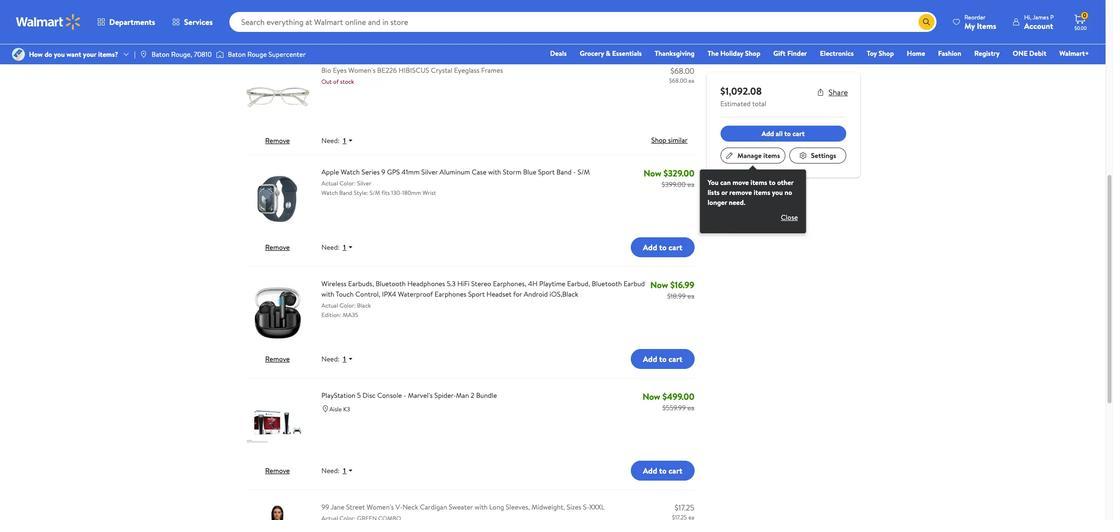 Task type: describe. For each thing, give the bounding box(es) containing it.
close button
[[773, 210, 806, 225]]

1 vertical spatial s/m
[[370, 189, 380, 197]]

1 remove from the top
[[265, 34, 290, 44]]

1 horizontal spatial silver
[[421, 167, 438, 177]]

stereo
[[471, 279, 491, 289]]

$0.00
[[1075, 24, 1087, 31]]

crystal
[[431, 66, 453, 76]]

items right move
[[751, 178, 768, 188]]

add to cart button for $16.99
[[631, 349, 695, 369]]

holiday
[[721, 48, 744, 58]]

eyes
[[333, 66, 347, 76]]

reorder my items
[[965, 13, 997, 31]]

grocery & essentials
[[580, 48, 642, 58]]

deals
[[550, 48, 567, 58]]

wireless
[[322, 279, 347, 289]]

console
[[377, 391, 402, 401]]

$329.00
[[664, 167, 695, 180]]

departments
[[109, 16, 155, 27]]

now $499.00 $559.99 ea
[[643, 391, 695, 413]]

thanksgiving link
[[651, 48, 699, 59]]

ea for $499.00
[[688, 403, 695, 413]]

with inside the apple watch series 9 gps 41mm silver aluminum case with storm blue sport band - s/m actual color: silver watch band style: s/m fits 130-180mm wrist
[[488, 167, 501, 177]]

1 for now $16.99
[[343, 355, 347, 363]]

fits
[[382, 189, 390, 197]]

|
[[134, 49, 136, 59]]

k3
[[343, 405, 350, 414]]

earbud,
[[567, 279, 590, 289]]

0 horizontal spatial -
[[404, 391, 406, 401]]

wireless earbuds, bluetooth headphones 5.3 hifi stereo earphones, 4h playtime earbud, bluetooth earbud with touch control, ipx4 waterproof earphones sport headset for android ios,black actual color: black edition: ma35
[[322, 279, 645, 319]]

1 horizontal spatial with
[[475, 503, 488, 513]]

departments button
[[89, 10, 164, 34]]

now for now $16.99
[[651, 279, 668, 292]]

1 vertical spatial band
[[339, 189, 352, 197]]

apple
[[322, 167, 339, 177]]

thanksgiving
[[655, 48, 695, 58]]

remove button for now $499.00
[[265, 466, 290, 476]]

aisle
[[329, 405, 342, 414]]

items
[[977, 20, 997, 31]]

all
[[776, 129, 783, 139]]

toy
[[867, 48, 877, 58]]

ma35
[[343, 311, 358, 319]]

other
[[777, 178, 794, 188]]

add to cart button for $329.00
[[631, 238, 695, 258]]

wrist
[[423, 189, 436, 197]]

do
[[44, 49, 52, 59]]

actual inside the wireless earbuds, bluetooth headphones 5.3 hifi stereo earphones, 4h playtime earbud, bluetooth earbud with touch control, ipx4 waterproof earphones sport headset for android ios,black actual color: black edition: ma35
[[322, 302, 338, 310]]

0 horizontal spatial watch
[[322, 189, 338, 197]]

$16.99
[[671, 279, 695, 292]]

settings button
[[789, 148, 846, 164]]

to inside add all to cart 'button'
[[785, 129, 791, 139]]

disc
[[363, 391, 376, 401]]

remove button for now $16.99
[[265, 354, 290, 364]]

cart for $329.00
[[669, 242, 683, 253]]

home link
[[903, 48, 930, 59]]

1 button for $68.00
[[340, 136, 358, 145]]

xxxl
[[589, 503, 605, 513]]

debit
[[1030, 48, 1047, 58]]

touch
[[336, 290, 354, 300]]

Search search field
[[229, 12, 937, 32]]

remove
[[730, 188, 752, 198]]

estimated
[[721, 99, 751, 109]]

color: inside the apple watch series 9 gps 41mm silver aluminum case with storm blue sport band - s/m actual color: silver watch band style: s/m fits 130-180mm wrist
[[340, 179, 356, 188]]

sweater
[[449, 503, 473, 513]]

close
[[781, 213, 798, 222]]

shop similar
[[652, 135, 688, 145]]

add all to cart
[[762, 129, 805, 139]]

remove button for now $329.00
[[265, 243, 290, 253]]

1 button for now $499.00
[[340, 467, 358, 476]]

manage
[[738, 151, 762, 161]]

add for now $499.00
[[643, 466, 657, 477]]

1 bluetooth from the left
[[376, 279, 406, 289]]

ipx4
[[382, 290, 396, 300]]

need: for now $16.99
[[322, 354, 340, 364]]

 image for how
[[12, 48, 25, 61]]

130-
[[391, 189, 402, 197]]

$499.00
[[663, 391, 695, 403]]

electronics
[[820, 48, 854, 58]]

99
[[322, 503, 329, 513]]

neck
[[403, 503, 418, 513]]

add all to cart button
[[721, 126, 846, 142]]

women's inside 'bio eyes women's be226 hibiscus crystal eyeglass frames out of stock'
[[348, 66, 376, 76]]

1 for now $499.00
[[343, 467, 347, 475]]

series
[[362, 167, 380, 177]]

walmart image
[[16, 14, 81, 30]]

similar
[[668, 135, 688, 145]]

baton for baton rouge supercenter
[[228, 49, 246, 59]]

style:
[[354, 189, 368, 197]]

registry link
[[970, 48, 1005, 59]]

180mm
[[402, 189, 421, 197]]

black
[[357, 302, 371, 310]]

add for now $16.99
[[643, 354, 657, 365]]

storm
[[503, 167, 522, 177]]

1 vertical spatial silver
[[357, 179, 372, 188]]

grocery & essentials link
[[575, 48, 647, 59]]

control,
[[355, 290, 380, 300]]

one debit
[[1013, 48, 1047, 58]]

0 horizontal spatial shop
[[652, 135, 667, 145]]

2 bluetooth from the left
[[592, 279, 622, 289]]

now $329.00 $399.00 ea
[[644, 167, 695, 190]]

add to cart for $329.00
[[643, 242, 683, 253]]

to inside you can move items to other lists or remove items you no longer need. close
[[769, 178, 776, 188]]

baton for baton rouge, 70810
[[152, 49, 170, 59]]

registry
[[975, 48, 1000, 58]]

1 button for now $16.99
[[340, 355, 358, 364]]

gps
[[387, 167, 400, 177]]

earbud
[[624, 279, 645, 289]]

p
[[1051, 13, 1054, 21]]

headset
[[487, 290, 512, 300]]

lists
[[708, 188, 720, 198]]

manage items
[[738, 151, 780, 161]]

need: for now $329.00
[[322, 243, 340, 253]]

wireless earbuds, bluetooth headphones 5.3 hifi stereo earphones, 4h playtime earbud, bluetooth earbud with touch control, ipx4 waterproof earphones sport headset for android ios,black link
[[322, 279, 649, 300]]

5
[[357, 391, 361, 401]]

0
[[1083, 11, 1087, 20]]

my
[[965, 20, 975, 31]]

gift finder link
[[769, 48, 812, 59]]

playstation
[[322, 391, 355, 401]]

walmart+
[[1060, 48, 1090, 58]]

how do you want your items?
[[29, 49, 118, 59]]



Task type: locate. For each thing, give the bounding box(es) containing it.
shop left similar
[[652, 135, 667, 145]]

0 vertical spatial actual
[[322, 179, 338, 188]]

1 add to cart button from the top
[[631, 238, 695, 258]]

Walmart Site-Wide search field
[[229, 12, 937, 32]]

1 add to cart from the top
[[643, 242, 683, 253]]

color:
[[340, 179, 356, 188], [340, 302, 356, 310]]

band right blue
[[557, 167, 572, 177]]

1 vertical spatial 1 button
[[340, 467, 358, 476]]

you can move items to other lists or remove items you no longer need. close
[[708, 178, 798, 222]]

remove
[[265, 34, 290, 44], [265, 136, 290, 146], [265, 243, 290, 253], [265, 354, 290, 364], [265, 466, 290, 476]]

99 jane street women's v-neck cardigan sweater with long sleeves, midweight, sizes s-xxxl link
[[322, 503, 657, 513]]

- right console
[[404, 391, 406, 401]]

now inside now $499.00 $559.99 ea
[[643, 391, 661, 403]]

cart inside 'button'
[[793, 129, 805, 139]]

need: up playstation
[[322, 354, 340, 364]]

deals link
[[546, 48, 571, 59]]

4 need: from the top
[[322, 354, 340, 364]]

you left no on the top right
[[772, 188, 783, 198]]

2 remove button from the top
[[265, 243, 290, 253]]

earphones,
[[493, 279, 527, 289]]

cart up $17.25
[[669, 466, 683, 477]]

4 remove from the top
[[265, 354, 290, 364]]

waterproof
[[398, 290, 433, 300]]

2 color: from the top
[[340, 302, 356, 310]]

need: up wireless at the left
[[322, 243, 340, 253]]

sizes
[[567, 503, 582, 513]]

services
[[184, 16, 213, 27]]

actual inside the apple watch series 9 gps 41mm silver aluminum case with storm blue sport band - s/m actual color: silver watch band style: s/m fits 130-180mm wrist
[[322, 179, 338, 188]]

need: for $68.00
[[322, 136, 340, 146]]

3 1 from the top
[[343, 355, 347, 363]]

2 add to cart button from the top
[[631, 349, 695, 369]]

cart up $16.99
[[669, 242, 683, 253]]

1 horizontal spatial sport
[[538, 167, 555, 177]]

2 vertical spatial with
[[475, 503, 488, 513]]

0 vertical spatial 1 button
[[340, 243, 358, 252]]

1 vertical spatial women's
[[367, 503, 394, 513]]

add to cart button up $16.99
[[631, 238, 695, 258]]

1 vertical spatial you
[[772, 188, 783, 198]]

ea for $329.00
[[688, 180, 695, 190]]

now for now $329.00
[[644, 167, 662, 180]]

1 1 from the top
[[343, 137, 347, 145]]

0 vertical spatial you
[[54, 49, 65, 59]]

search icon image
[[923, 18, 931, 26]]

total
[[752, 99, 767, 109]]

out
[[322, 78, 332, 86]]

silver up style:
[[357, 179, 372, 188]]

1 vertical spatial 1 button
[[340, 355, 358, 364]]

2 1 button from the top
[[340, 467, 358, 476]]

0 vertical spatial silver
[[421, 167, 438, 177]]

can
[[720, 178, 731, 188]]

women's left v-
[[367, 503, 394, 513]]

cart for $16.99
[[669, 354, 683, 365]]

need: up 99 at the left of the page
[[322, 466, 340, 476]]

0 vertical spatial 1 button
[[340, 136, 358, 145]]

bluetooth
[[376, 279, 406, 289], [592, 279, 622, 289]]

2 horizontal spatial shop
[[879, 48, 894, 58]]

toy shop
[[867, 48, 894, 58]]

1 vertical spatial with
[[322, 290, 334, 300]]

2 1 from the top
[[343, 244, 347, 252]]

ea right the $559.99
[[688, 403, 695, 413]]

0 vertical spatial sport
[[538, 167, 555, 177]]

one debit link
[[1009, 48, 1051, 59]]

cart
[[793, 129, 805, 139], [669, 242, 683, 253], [669, 354, 683, 365], [669, 466, 683, 477]]

2 1 button from the top
[[340, 355, 358, 364]]

remove for now $329.00
[[265, 243, 290, 253]]

color: up ma35
[[340, 302, 356, 310]]

supercenter
[[269, 49, 306, 59]]

2 remove from the top
[[265, 136, 290, 146]]

0 vertical spatial add to cart button
[[631, 238, 695, 258]]

- inside the apple watch series 9 gps 41mm silver aluminum case with storm blue sport band - s/m actual color: silver watch band style: s/m fits 130-180mm wrist
[[573, 167, 576, 177]]

ea right $399.00
[[688, 180, 695, 190]]

add to cart button for $499.00
[[631, 461, 695, 481]]

now left the $559.99
[[643, 391, 661, 403]]

aisle k3
[[329, 405, 350, 414]]

ea for $16.99
[[688, 292, 695, 302]]

1 vertical spatial -
[[404, 391, 406, 401]]

band
[[557, 167, 572, 177], [339, 189, 352, 197]]

0 vertical spatial with
[[488, 167, 501, 177]]

ea inside now $499.00 $559.99 ea
[[688, 403, 695, 413]]

add to cart for $499.00
[[643, 466, 683, 477]]

$68.00
[[671, 66, 695, 77], [669, 77, 687, 85]]

fashion link
[[934, 48, 966, 59]]

settings
[[811, 151, 837, 161]]

- right blue
[[573, 167, 576, 177]]

color: up style:
[[340, 179, 356, 188]]

1 button up earbuds,
[[340, 243, 358, 252]]

to for $16.99
[[659, 354, 667, 365]]

1 vertical spatial now
[[651, 279, 668, 292]]

items right remove
[[754, 188, 771, 198]]

playstation 5 disc console - marvel's spider-man 2 bundle link
[[322, 391, 641, 401]]

1 button for now $329.00
[[340, 243, 358, 252]]

aluminum
[[440, 167, 470, 177]]

with right case
[[488, 167, 501, 177]]

bluetooth left earbud
[[592, 279, 622, 289]]

0 vertical spatial band
[[557, 167, 572, 177]]

add inside 'button'
[[762, 129, 774, 139]]

ea right $18.99
[[688, 292, 695, 302]]

1 horizontal spatial -
[[573, 167, 576, 177]]

2 add to cart from the top
[[643, 354, 683, 365]]

3 remove button from the top
[[265, 354, 290, 364]]

cardigan
[[420, 503, 447, 513]]

add to cart up $16.99
[[643, 242, 683, 253]]

now left $399.00
[[644, 167, 662, 180]]

3 add to cart from the top
[[643, 466, 683, 477]]

2 vertical spatial add to cart button
[[631, 461, 695, 481]]

0 horizontal spatial sport
[[468, 290, 485, 300]]

jane
[[331, 503, 345, 513]]

playtime
[[539, 279, 566, 289]]

you inside you can move items to other lists or remove items you no longer need. close
[[772, 188, 783, 198]]

1 actual from the top
[[322, 179, 338, 188]]

remove for now $16.99
[[265, 354, 290, 364]]

shop right holiday
[[745, 48, 761, 58]]

now for now $499.00
[[643, 391, 661, 403]]

add to cart button up $17.25
[[631, 461, 695, 481]]

need: up apple
[[322, 136, 340, 146]]

1 for now $329.00
[[343, 244, 347, 252]]

0 vertical spatial women's
[[348, 66, 376, 76]]

bio eyes women's be226 hibiscus crystal eyeglass frames link
[[322, 66, 657, 76]]

color: inside the wireless earbuds, bluetooth headphones 5.3 hifi stereo earphones, 4h playtime earbud, bluetooth earbud with touch control, ipx4 waterproof earphones sport headset for android ios,black actual color: black edition: ma35
[[340, 302, 356, 310]]

$17.25
[[675, 503, 695, 514]]

sport inside the wireless earbuds, bluetooth headphones 5.3 hifi stereo earphones, 4h playtime earbud, bluetooth earbud with touch control, ipx4 waterproof earphones sport headset for android ios,black actual color: black edition: ma35
[[468, 290, 485, 300]]

to
[[785, 129, 791, 139], [769, 178, 776, 188], [659, 242, 667, 253], [659, 354, 667, 365], [659, 466, 667, 477]]

now left $16.99
[[651, 279, 668, 292]]

2 horizontal spatial with
[[488, 167, 501, 177]]

shop right the toy
[[879, 48, 894, 58]]

5 remove from the top
[[265, 466, 290, 476]]

1 horizontal spatial watch
[[341, 167, 360, 177]]

1 1 button from the top
[[340, 243, 358, 252]]

reorder
[[965, 13, 986, 21]]

to for $329.00
[[659, 242, 667, 253]]

your
[[83, 49, 96, 59]]

1 color: from the top
[[340, 179, 356, 188]]

0 horizontal spatial baton
[[152, 49, 170, 59]]

2 vertical spatial now
[[643, 391, 661, 403]]

apple watch series 9 gps 41mm silver aluminum case with storm blue sport band - s/m actual color: silver watch band style: s/m fits 130-180mm wrist
[[322, 167, 590, 197]]

0 vertical spatial color:
[[340, 179, 356, 188]]

sport inside the apple watch series 9 gps 41mm silver aluminum case with storm blue sport band - s/m actual color: silver watch band style: s/m fits 130-180mm wrist
[[538, 167, 555, 177]]

1 horizontal spatial baton
[[228, 49, 246, 59]]

electronics link
[[816, 48, 859, 59]]

ea inside now $16.99 $18.99 ea
[[688, 292, 695, 302]]

2 need: from the top
[[322, 136, 340, 146]]

cart right all
[[793, 129, 805, 139]]

the
[[708, 48, 719, 58]]

0 vertical spatial watch
[[341, 167, 360, 177]]

remove for $68.00
[[265, 136, 290, 146]]

1 baton from the left
[[152, 49, 170, 59]]

how
[[29, 49, 43, 59]]

99 jane street women's v-neck cardigan sweater with long sleeves, midweight, sizes s-xxxl
[[322, 503, 605, 513]]

add for now $329.00
[[643, 242, 657, 253]]

0 horizontal spatial s/m
[[370, 189, 380, 197]]

edition:
[[322, 311, 341, 319]]

watch down apple
[[322, 189, 338, 197]]

earphones
[[435, 290, 467, 300]]

1 vertical spatial actual
[[322, 302, 338, 310]]

0 $0.00
[[1075, 11, 1087, 31]]

0 vertical spatial -
[[573, 167, 576, 177]]

hi, james p account
[[1025, 13, 1054, 31]]

bluetooth up ipx4
[[376, 279, 406, 289]]

add to cart button up $499.00 in the bottom right of the page
[[631, 349, 695, 369]]

actual up edition: at the left of page
[[322, 302, 338, 310]]

2 actual from the top
[[322, 302, 338, 310]]

0 horizontal spatial band
[[339, 189, 352, 197]]

1 button up street
[[340, 467, 358, 476]]

0 vertical spatial now
[[644, 167, 662, 180]]

cart for $499.00
[[669, 466, 683, 477]]

3 need: from the top
[[322, 243, 340, 253]]

items
[[764, 151, 780, 161], [751, 178, 768, 188], [754, 188, 771, 198]]

0 horizontal spatial you
[[54, 49, 65, 59]]

now inside now $16.99 $18.99 ea
[[651, 279, 668, 292]]

baton rouge, 70810
[[152, 49, 212, 59]]

add to cart up $499.00 in the bottom right of the page
[[643, 354, 683, 365]]

shop similar button
[[652, 135, 688, 145]]

sport right blue
[[538, 167, 555, 177]]

need: for now $499.00
[[322, 466, 340, 476]]

 image
[[140, 50, 148, 58]]

actual down apple
[[322, 179, 338, 188]]

2 baton from the left
[[228, 49, 246, 59]]

1 1 button from the top
[[340, 136, 358, 145]]

grocery
[[580, 48, 604, 58]]

3 remove from the top
[[265, 243, 290, 253]]

v-
[[396, 503, 403, 513]]

man
[[456, 391, 469, 401]]

with left 'long'
[[475, 503, 488, 513]]

now
[[644, 167, 662, 180], [651, 279, 668, 292], [643, 391, 661, 403]]

0 vertical spatial s/m
[[578, 167, 590, 177]]

remove button for $68.00
[[265, 136, 290, 146]]

 image
[[12, 48, 25, 61], [216, 49, 224, 59]]

1 horizontal spatial shop
[[745, 48, 761, 58]]

1 horizontal spatial band
[[557, 167, 572, 177]]

2
[[471, 391, 475, 401]]

add to cart up $17.25
[[643, 466, 683, 477]]

ea inside $68.00 $68.00 ea
[[689, 77, 695, 85]]

1 horizontal spatial you
[[772, 188, 783, 198]]

you right do
[[54, 49, 65, 59]]

0 horizontal spatial silver
[[357, 179, 372, 188]]

1 for $68.00
[[343, 137, 347, 145]]

cart up $499.00 in the bottom right of the page
[[669, 354, 683, 365]]

4h
[[528, 279, 538, 289]]

2 vertical spatial add to cart
[[643, 466, 683, 477]]

essentials
[[612, 48, 642, 58]]

0 horizontal spatial  image
[[12, 48, 25, 61]]

eyeglass
[[454, 66, 480, 76]]

1 vertical spatial add to cart
[[643, 354, 683, 365]]

watch right apple
[[341, 167, 360, 177]]

with inside the wireless earbuds, bluetooth headphones 5.3 hifi stereo earphones, 4h playtime earbud, bluetooth earbud with touch control, ipx4 waterproof earphones sport headset for android ios,black actual color: black edition: ma35
[[322, 290, 334, 300]]

band left style:
[[339, 189, 352, 197]]

apple watch series 9 gps 41mm silver aluminum case with storm blue sport band - s/m link
[[322, 167, 642, 178]]

 image for baton
[[216, 49, 224, 59]]

move
[[733, 178, 749, 188]]

hibiscus
[[399, 66, 429, 76]]

items right manage
[[764, 151, 780, 161]]

1 horizontal spatial  image
[[216, 49, 224, 59]]

long
[[489, 503, 504, 513]]

baton left rouge
[[228, 49, 246, 59]]

account
[[1025, 20, 1054, 31]]

1 horizontal spatial bluetooth
[[592, 279, 622, 289]]

5 need: from the top
[[322, 466, 340, 476]]

4 remove button from the top
[[265, 466, 290, 476]]

&
[[606, 48, 611, 58]]

be226
[[377, 66, 397, 76]]

need: up bio
[[322, 34, 340, 44]]

silver right 41mm
[[421, 167, 438, 177]]

remove button
[[265, 136, 290, 146], [265, 243, 290, 253], [265, 354, 290, 364], [265, 466, 290, 476]]

fashion
[[939, 48, 962, 58]]

s-
[[583, 503, 589, 513]]

1 horizontal spatial s/m
[[578, 167, 590, 177]]

0 horizontal spatial with
[[322, 290, 334, 300]]

 image left how
[[12, 48, 25, 61]]

3 add to cart button from the top
[[631, 461, 695, 481]]

1 remove button from the top
[[265, 136, 290, 146]]

items?
[[98, 49, 118, 59]]

case
[[472, 167, 487, 177]]

baton left rouge, at the top of the page
[[152, 49, 170, 59]]

1 vertical spatial add to cart button
[[631, 349, 695, 369]]

services button
[[164, 10, 221, 34]]

the holiday shop
[[708, 48, 761, 58]]

or
[[722, 188, 728, 198]]

rouge,
[[171, 49, 192, 59]]

remove for now $499.00
[[265, 466, 290, 476]]

women's up 'stock'
[[348, 66, 376, 76]]

james
[[1033, 13, 1049, 21]]

with down wireless at the left
[[322, 290, 334, 300]]

now inside now $329.00 $399.00 ea
[[644, 167, 662, 180]]

earbuds,
[[348, 279, 374, 289]]

0 horizontal spatial bluetooth
[[376, 279, 406, 289]]

sleeves,
[[506, 503, 530, 513]]

 image right 70810
[[216, 49, 224, 59]]

add to cart for $16.99
[[643, 354, 683, 365]]

gift finder
[[774, 48, 807, 58]]

to for $499.00
[[659, 466, 667, 477]]

you
[[54, 49, 65, 59], [772, 188, 783, 198]]

items inside button
[[764, 151, 780, 161]]

1 vertical spatial watch
[[322, 189, 338, 197]]

0 vertical spatial add to cart
[[643, 242, 683, 253]]

sport down stereo at left
[[468, 290, 485, 300]]

1 vertical spatial sport
[[468, 290, 485, 300]]

for
[[513, 290, 522, 300]]

ea inside now $329.00 $399.00 ea
[[688, 180, 695, 190]]

4 1 from the top
[[343, 467, 347, 475]]

1 need: from the top
[[322, 34, 340, 44]]

ea down thanksgiving 'link'
[[689, 77, 695, 85]]

1 vertical spatial color:
[[340, 302, 356, 310]]



Task type: vqa. For each thing, say whether or not it's contained in the screenshot.
PRICE WHEN PURCHASED ONLINE
no



